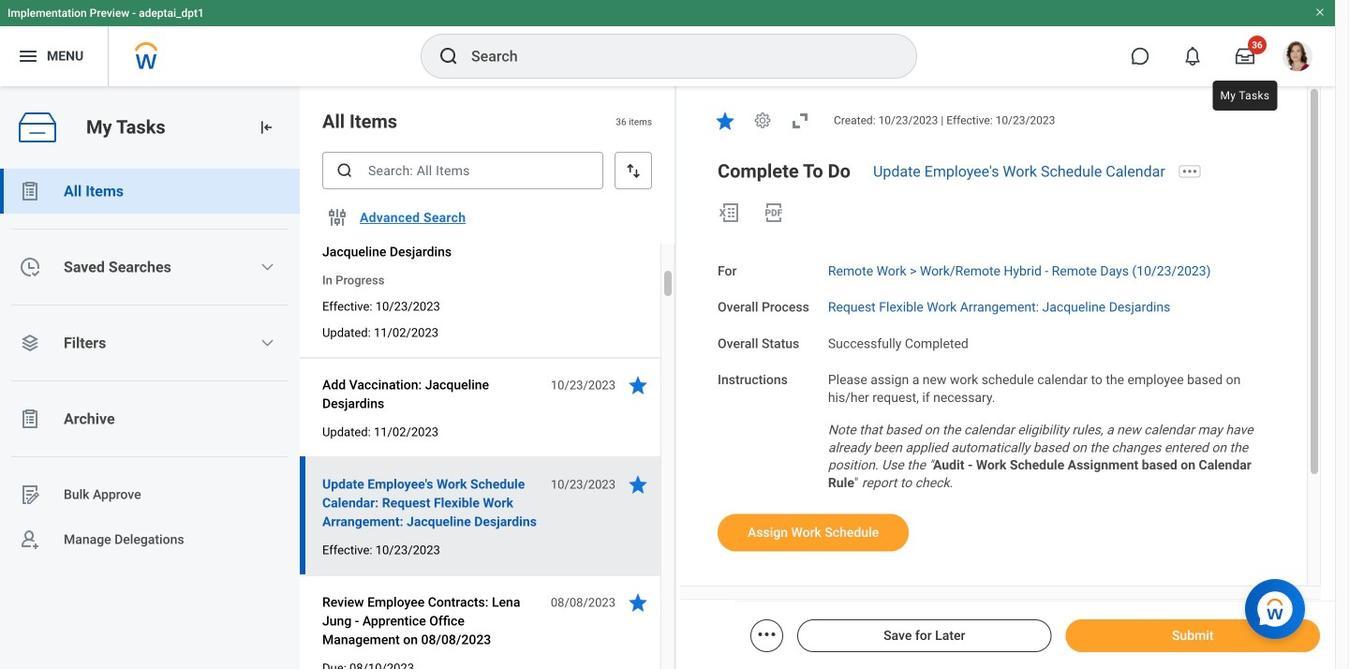 Task type: vqa. For each thing, say whether or not it's contained in the screenshot.
justify image at the left
yes



Task type: locate. For each thing, give the bounding box(es) containing it.
Search Workday  search field
[[471, 36, 878, 77]]

0 vertical spatial star image
[[714, 110, 737, 132]]

0 horizontal spatial star image
[[627, 374, 650, 396]]

item list element
[[300, 86, 677, 669]]

1 vertical spatial star image
[[627, 591, 650, 614]]

star image
[[627, 473, 650, 496], [627, 591, 650, 614]]

1 vertical spatial search image
[[336, 161, 354, 180]]

justify image
[[17, 45, 39, 67]]

tooltip
[[1210, 77, 1282, 114]]

clipboard image up clock check "image"
[[19, 180, 41, 202]]

1 vertical spatial star image
[[627, 374, 650, 396]]

clipboard image
[[19, 180, 41, 202], [19, 408, 41, 430]]

0 horizontal spatial search image
[[336, 161, 354, 180]]

clipboard image up rename icon
[[19, 408, 41, 430]]

2 star image from the top
[[627, 591, 650, 614]]

star image
[[714, 110, 737, 132], [627, 374, 650, 396]]

sort image
[[624, 161, 643, 180]]

rename image
[[19, 484, 41, 506]]

banner
[[0, 0, 1336, 86]]

configure image
[[326, 206, 349, 229]]

1 star image from the top
[[627, 473, 650, 496]]

0 vertical spatial clipboard image
[[19, 180, 41, 202]]

view printable version (pdf) image
[[763, 201, 785, 224]]

related actions image
[[756, 623, 778, 646]]

list
[[0, 169, 300, 562]]

2 clipboard image from the top
[[19, 408, 41, 430]]

0 vertical spatial star image
[[627, 473, 650, 496]]

1 vertical spatial clipboard image
[[19, 408, 41, 430]]

search image
[[438, 45, 460, 67], [336, 161, 354, 180]]

0 vertical spatial search image
[[438, 45, 460, 67]]

1 clipboard image from the top
[[19, 180, 41, 202]]

export to excel image
[[718, 201, 741, 224]]



Task type: describe. For each thing, give the bounding box(es) containing it.
user plus image
[[19, 529, 41, 551]]

notifications large image
[[1184, 47, 1203, 66]]

inbox large image
[[1236, 47, 1255, 66]]

search image inside the item list element
[[336, 161, 354, 180]]

close environment banner image
[[1315, 7, 1326, 18]]

chevron down image
[[260, 260, 275, 275]]

star image inside the item list element
[[627, 374, 650, 396]]

1 horizontal spatial star image
[[714, 110, 737, 132]]

gear image
[[754, 111, 772, 130]]

transformation import image
[[257, 118, 276, 137]]

fullscreen image
[[789, 110, 812, 132]]

clock check image
[[19, 256, 41, 278]]

profile logan mcneil image
[[1283, 41, 1313, 75]]

Search: All Items text field
[[322, 152, 604, 189]]

1 horizontal spatial search image
[[438, 45, 460, 67]]



